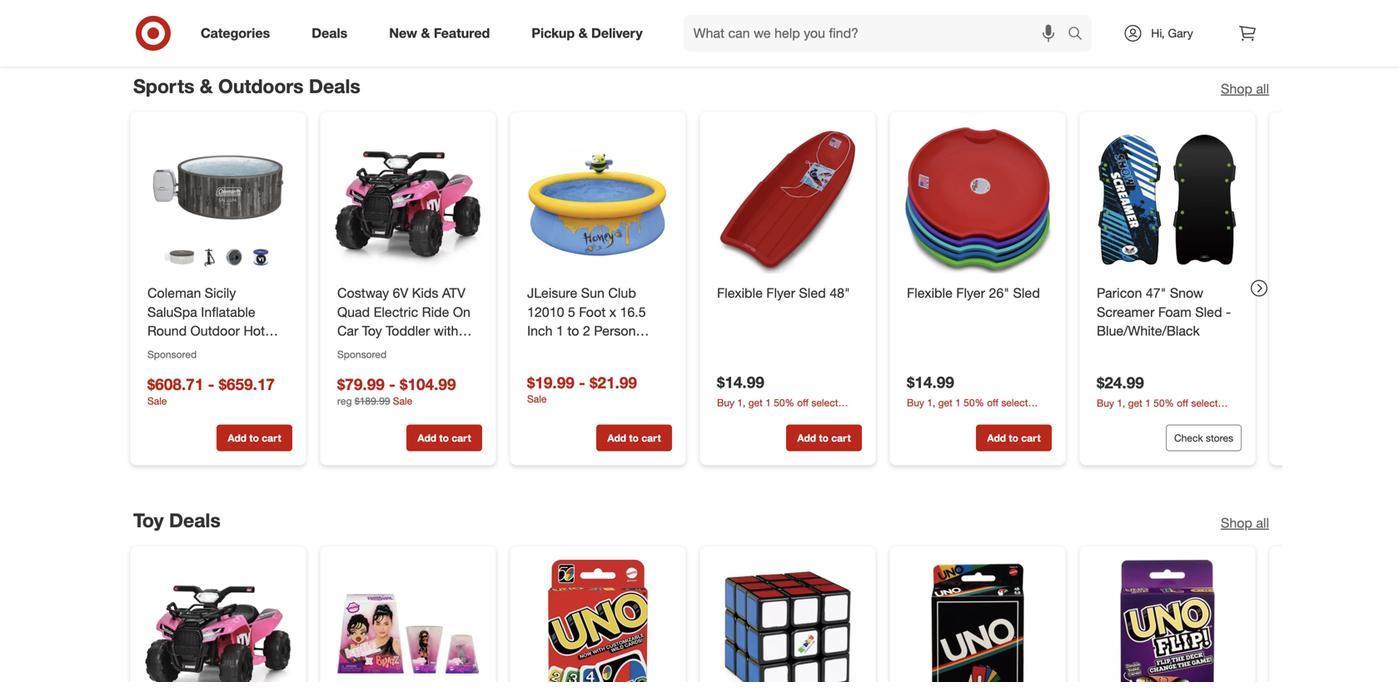 Task type: vqa. For each thing, say whether or not it's contained in the screenshot.
the Encino Fully Upholstered Headboard - Threshold™ designed with Studio McGee 'image'
no



Task type: describe. For each thing, give the bounding box(es) containing it.
1 inside jleisure sun club 12010 5 foot x 16.5 inch 1 to 2 person capacity 3d kids outdoor above ground inflatable kiddie swimming pool, blue
[[556, 323, 564, 340]]

shop all link for toy deals
[[1221, 514, 1269, 533]]

select for flexible flyer 26" sled
[[1001, 397, 1028, 410]]

add to cart button for mp3
[[406, 425, 482, 452]]

$189.99
[[355, 395, 390, 408]]

add to cart button for 3d
[[596, 425, 672, 452]]

5
[[568, 304, 575, 321]]

categories link
[[187, 15, 291, 52]]

50% for sled
[[964, 397, 984, 410]]

and inside coleman sicily saluspa inflatable round outdoor hot tub spa with 180 soothing airjets, filter cartridge, and insulated cover
[[211, 380, 233, 397]]

- for $19.99 - $21.99
[[579, 374, 585, 393]]

toys for flexible flyer 26" sled
[[937, 411, 956, 424]]

$79.99 - $104.99 reg $189.99 sale
[[337, 375, 456, 408]]

$659.17
[[219, 375, 275, 395]]

12010
[[527, 304, 564, 321]]

kids inside jleisure sun club 12010 5 foot x 16.5 inch 1 to 2 person capacity 3d kids outdoor above ground inflatable kiddie swimming pool, blue
[[604, 342, 631, 359]]

- for $608.71 - $659.17
[[208, 375, 214, 395]]

with inside costway 6v kids atv quad electric ride on car toy toddler with led light mp3
[[434, 323, 458, 340]]

jleisure
[[527, 285, 577, 302]]

1 horizontal spatial sled
[[1013, 285, 1040, 302]]

sleds for 48"
[[788, 411, 812, 424]]

pickup
[[532, 25, 575, 41]]

- inside paricon 47" snow screamer foam sled - blue/white/black
[[1226, 304, 1231, 321]]

deals link
[[298, 15, 368, 52]]

delivery
[[591, 25, 643, 41]]

180
[[228, 342, 250, 359]]

ride
[[422, 304, 449, 321]]

4 add to cart button from the left
[[786, 425, 862, 452]]

3d
[[584, 342, 600, 359]]

& for sports
[[200, 74, 213, 98]]

sicily
[[205, 285, 236, 302]]

$79.99
[[337, 375, 385, 395]]

$14.99 for flexible flyer sled 48"
[[717, 373, 764, 392]]

outdoors
[[218, 74, 304, 98]]

sleds for screamer
[[1168, 412, 1192, 424]]

jleisure sun club 12010 5 foot x 16.5 inch 1 to 2 person capacity 3d kids outdoor above ground inflatable kiddie swimming pool, blue link
[[527, 284, 669, 416]]

2
[[583, 323, 590, 340]]

get for paricon 47" snow screamer foam sled - blue/white/black
[[1128, 397, 1143, 410]]

& for new
[[421, 25, 430, 41]]

coleman
[[147, 285, 201, 302]]

costway 6v kids atv quad electric ride on car toy toddler with led light mp3
[[337, 285, 470, 359]]

shop for sports & outdoors deals
[[1221, 81, 1252, 97]]

winter for flexible flyer sled 48"
[[717, 411, 744, 424]]

4 add from the left
[[797, 432, 816, 445]]

filter
[[252, 361, 282, 378]]

and for flexible flyer sled 48"
[[769, 411, 785, 424]]

add to cart for cartridge,
[[228, 432, 281, 445]]

with inside coleman sicily saluspa inflatable round outdoor hot tub spa with 180 soothing airjets, filter cartridge, and insulated cover
[[200, 342, 224, 359]]

search
[[1060, 27, 1100, 43]]

0 horizontal spatial toy
[[133, 509, 164, 533]]

to for flexible flyer 26" sled
[[1009, 432, 1019, 445]]

get for flexible flyer 26" sled
[[938, 397, 953, 410]]

add for cartridge,
[[228, 432, 247, 445]]

ground
[[622, 361, 667, 378]]

insulated
[[147, 400, 202, 416]]

inch
[[527, 323, 553, 340]]

reg
[[337, 395, 352, 408]]

categories
[[201, 25, 270, 41]]

led
[[337, 342, 362, 359]]

$14.99 buy 1, get 1 50% off select winter toys and sleds for sled
[[717, 373, 838, 424]]

47"
[[1146, 285, 1166, 302]]

flexible for flexible flyer sled 48"
[[717, 285, 763, 302]]

foam
[[1158, 304, 1192, 321]]

search button
[[1060, 15, 1100, 55]]

0 horizontal spatial sled
[[799, 285, 826, 302]]

pickup & delivery link
[[517, 15, 663, 52]]

$14.99 for flexible flyer 26" sled
[[907, 373, 954, 392]]

above
[[580, 361, 618, 378]]

buy for flexible flyer sled 48"
[[717, 397, 734, 410]]

$24.99 buy 1, get 1 50% off select winter toys and sleds
[[1097, 374, 1218, 424]]

sports
[[133, 74, 194, 98]]

round
[[147, 323, 187, 340]]

cover
[[206, 400, 241, 416]]

buy 1, get 1 50% off select winter toys and sleds button for sled
[[907, 396, 1052, 424]]

and for paricon 47" snow screamer foam sled - blue/white/black
[[1148, 412, 1165, 424]]

hot
[[244, 323, 265, 340]]

hi, gary
[[1151, 26, 1193, 40]]

blue/white/black
[[1097, 323, 1200, 340]]

light
[[366, 342, 396, 359]]

sale for $19.99 - $21.99
[[527, 393, 547, 406]]

5 add from the left
[[987, 432, 1006, 445]]

shop all for sports & outdoors deals
[[1221, 81, 1269, 97]]

pool,
[[593, 400, 623, 416]]

50% for 48"
[[774, 397, 794, 410]]

add for 3d
[[607, 432, 626, 445]]

inflatable inside jleisure sun club 12010 5 foot x 16.5 inch 1 to 2 person capacity 3d kids outdoor above ground inflatable kiddie swimming pool, blue
[[527, 380, 582, 397]]

add to cart for mp3
[[418, 432, 471, 445]]

on
[[453, 304, 470, 321]]

flyer for sled
[[766, 285, 795, 302]]

$21.99
[[590, 374, 637, 393]]

$19.99 - $21.99 sale
[[527, 374, 637, 406]]

screamer
[[1097, 304, 1155, 321]]

coleman sicily saluspa inflatable round outdoor hot tub spa with 180 soothing airjets, filter cartridge, and insulated cover
[[147, 285, 282, 416]]

snow
[[1170, 285, 1203, 302]]

spa
[[172, 342, 196, 359]]

paricon 47" snow screamer foam sled - blue/white/black
[[1097, 285, 1231, 340]]

featured
[[434, 25, 490, 41]]

off for 48"
[[797, 397, 809, 410]]

buy for flexible flyer 26" sled
[[907, 397, 924, 410]]

cartridge,
[[147, 380, 207, 397]]

toddler
[[386, 323, 430, 340]]

buy for paricon 47" snow screamer foam sled - blue/white/black
[[1097, 397, 1114, 410]]

flexible flyer 26" sled link
[[907, 284, 1049, 303]]

flexible flyer 26" sled
[[907, 285, 1040, 302]]

paricon 47" snow screamer foam sled - blue/white/black image
[[1094, 126, 1242, 274]]

add for mp3
[[418, 432, 436, 445]]

sponsored for $608.71
[[147, 349, 197, 361]]

inflatable inside coleman sicily saluspa inflatable round outdoor hot tub spa with 180 soothing airjets, filter cartridge, and insulated cover
[[201, 304, 255, 321]]

1, for flexible flyer sled 48"
[[737, 397, 746, 410]]

$19.99
[[527, 374, 575, 393]]

$24.99
[[1097, 374, 1144, 393]]

pickup & delivery
[[532, 25, 643, 41]]

1, for flexible flyer 26" sled
[[927, 397, 935, 410]]

48"
[[830, 285, 850, 302]]

foot
[[579, 304, 606, 321]]

kids inside costway 6v kids atv quad electric ride on car toy toddler with led light mp3
[[412, 285, 438, 302]]

flexible flyer sled 48"
[[717, 285, 850, 302]]

blue
[[627, 400, 653, 416]]

swimming
[[527, 400, 590, 416]]



Task type: locate. For each thing, give the bounding box(es) containing it.
0 horizontal spatial 50%
[[774, 397, 794, 410]]

electric
[[374, 304, 418, 321]]

winter
[[717, 411, 744, 424], [907, 411, 934, 424], [1097, 412, 1124, 424]]

with
[[434, 323, 458, 340], [200, 342, 224, 359]]

2 cart from the left
[[452, 432, 471, 445]]

0 horizontal spatial 1,
[[737, 397, 746, 410]]

2 horizontal spatial winter
[[1097, 412, 1124, 424]]

check stores button
[[1166, 425, 1242, 452]]

select for flexible flyer sled 48"
[[811, 397, 838, 410]]

16.5
[[620, 304, 646, 321]]

2 horizontal spatial sale
[[527, 393, 547, 406]]

coleman sicily saluspa inflatable round outdoor hot tub spa with 180 soothing airjets, filter cartridge, and insulated cover image
[[144, 126, 292, 274], [144, 126, 292, 274]]

0 vertical spatial outdoor
[[190, 323, 240, 340]]

sled left 48"
[[799, 285, 826, 302]]

- inside $19.99 - $21.99 sale
[[579, 374, 585, 393]]

1 cart from the left
[[262, 432, 281, 445]]

1 vertical spatial all
[[1256, 515, 1269, 532]]

1 horizontal spatial buy
[[907, 397, 924, 410]]

0 vertical spatial toy
[[362, 323, 382, 340]]

2 horizontal spatial get
[[1128, 397, 1143, 410]]

& right the new
[[421, 25, 430, 41]]

and
[[211, 380, 233, 397], [769, 411, 785, 424], [958, 411, 975, 424], [1148, 412, 1165, 424]]

1 shop all link from the top
[[1221, 79, 1269, 98]]

0 vertical spatial kids
[[412, 285, 438, 302]]

1 horizontal spatial flexible
[[907, 285, 953, 302]]

shop all
[[1221, 81, 1269, 97], [1221, 515, 1269, 532]]

2 horizontal spatial off
[[1177, 397, 1188, 410]]

shop for toy deals
[[1221, 515, 1252, 532]]

1 horizontal spatial kids
[[604, 342, 631, 359]]

$608.71 - $659.17 sale
[[147, 375, 275, 408]]

1 horizontal spatial &
[[421, 25, 430, 41]]

with down ride
[[434, 323, 458, 340]]

- right foam
[[1226, 304, 1231, 321]]

outdoor down capacity
[[527, 361, 577, 378]]

0 vertical spatial with
[[434, 323, 458, 340]]

sleds for sled
[[978, 411, 1002, 424]]

- right $19.99
[[579, 374, 585, 393]]

-
[[1226, 304, 1231, 321], [579, 374, 585, 393], [208, 375, 214, 395], [389, 375, 395, 395]]

outdoor up 180
[[190, 323, 240, 340]]

$14.99 buy 1, get 1 50% off select winter toys and sleds for 26"
[[907, 373, 1028, 424]]

2 shop from the top
[[1221, 515, 1252, 532]]

rubik's cube image
[[714, 561, 862, 683], [714, 561, 862, 683]]

0 horizontal spatial with
[[200, 342, 224, 359]]

hi,
[[1151, 26, 1165, 40]]

2 horizontal spatial &
[[579, 25, 588, 41]]

inflatable down sicily
[[201, 304, 255, 321]]

2 $14.99 buy 1, get 1 50% off select winter toys and sleds from the left
[[907, 373, 1028, 424]]

& inside "link"
[[421, 25, 430, 41]]

1 horizontal spatial 1,
[[927, 397, 935, 410]]

2 shop all from the top
[[1221, 515, 1269, 532]]

3 add to cart button from the left
[[596, 425, 672, 452]]

50% inside the $24.99 buy 1, get 1 50% off select winter toys and sleds
[[1154, 397, 1174, 410]]

2 horizontal spatial 50%
[[1154, 397, 1174, 410]]

0 horizontal spatial flyer
[[766, 285, 795, 302]]

uno card game image
[[524, 561, 672, 683], [524, 561, 672, 683]]

to
[[567, 323, 579, 340], [249, 432, 259, 445], [439, 432, 449, 445], [629, 432, 639, 445], [819, 432, 829, 445], [1009, 432, 1019, 445]]

1 add to cart button from the left
[[217, 425, 292, 452]]

1 horizontal spatial toy
[[362, 323, 382, 340]]

sponsored for $79.99
[[337, 349, 387, 361]]

2 horizontal spatial 1,
[[1117, 397, 1125, 410]]

6v
[[393, 285, 408, 302]]

uno flip card game image
[[1094, 561, 1242, 683], [1094, 561, 1242, 683]]

sled
[[799, 285, 826, 302], [1013, 285, 1040, 302], [1195, 304, 1222, 321]]

1 vertical spatial shop all link
[[1221, 514, 1269, 533]]

outdoor inside jleisure sun club 12010 5 foot x 16.5 inch 1 to 2 person capacity 3d kids outdoor above ground inflatable kiddie swimming pool, blue
[[527, 361, 577, 378]]

atv
[[442, 285, 466, 302]]

shop all link for sports & outdoors deals
[[1221, 79, 1269, 98]]

1 $14.99 buy 1, get 1 50% off select winter toys and sleds from the left
[[717, 373, 838, 424]]

sun
[[581, 285, 605, 302]]

1,
[[737, 397, 746, 410], [927, 397, 935, 410], [1117, 397, 1125, 410]]

sale inside $79.99 - $104.99 reg $189.99 sale
[[393, 395, 412, 408]]

1 shop all from the top
[[1221, 81, 1269, 97]]

0 vertical spatial shop all link
[[1221, 79, 1269, 98]]

get
[[748, 397, 763, 410], [938, 397, 953, 410], [1128, 397, 1143, 410]]

get inside the $24.99 buy 1, get 1 50% off select winter toys and sleds
[[1128, 397, 1143, 410]]

1 flyer from the left
[[766, 285, 795, 302]]

saluspa
[[147, 304, 197, 321]]

2 add to cart button from the left
[[406, 425, 482, 452]]

shop all for toy deals
[[1221, 515, 1269, 532]]

$14.99
[[717, 373, 764, 392], [907, 373, 954, 392]]

1 add from the left
[[228, 432, 247, 445]]

shop
[[1221, 81, 1252, 97], [1221, 515, 1252, 532]]

sale
[[527, 393, 547, 406], [147, 395, 167, 408], [393, 395, 412, 408]]

get for flexible flyer sled 48"
[[748, 397, 763, 410]]

2 horizontal spatial buy
[[1097, 397, 1114, 410]]

4 cart from the left
[[831, 432, 851, 445]]

0 horizontal spatial &
[[200, 74, 213, 98]]

1 for paricon 47" snow screamer foam sled - blue/white/black
[[1145, 397, 1151, 410]]

toys inside the $24.99 buy 1, get 1 50% off select winter toys and sleds
[[1127, 412, 1146, 424]]

sale for $608.71 - $659.17
[[147, 395, 167, 408]]

sleds inside the $24.99 buy 1, get 1 50% off select winter toys and sleds
[[1168, 412, 1192, 424]]

1 horizontal spatial with
[[434, 323, 458, 340]]

1 add to cart from the left
[[228, 432, 281, 445]]

sale down $19.99
[[527, 393, 547, 406]]

0 horizontal spatial flexible
[[717, 285, 763, 302]]

and for flexible flyer 26" sled
[[958, 411, 975, 424]]

select
[[811, 397, 838, 410], [1001, 397, 1028, 410], [1191, 397, 1218, 410]]

0 vertical spatial inflatable
[[201, 304, 255, 321]]

1 horizontal spatial select
[[1001, 397, 1028, 410]]

1, for paricon 47" snow screamer foam sled - blue/white/black
[[1117, 397, 1125, 410]]

check stores
[[1174, 432, 1233, 445]]

all for toy deals
[[1256, 515, 1269, 532]]

26"
[[989, 285, 1009, 302]]

50% for screamer
[[1154, 397, 1174, 410]]

outdoor inside coleman sicily saluspa inflatable round outdoor hot tub spa with 180 soothing airjets, filter cartridge, and insulated cover
[[190, 323, 240, 340]]

0 horizontal spatial $14.99 buy 1, get 1 50% off select winter toys and sleds
[[717, 373, 838, 424]]

off for sled
[[987, 397, 999, 410]]

- inside $79.99 - $104.99 reg $189.99 sale
[[389, 375, 395, 395]]

0 horizontal spatial toys
[[747, 411, 766, 424]]

jleisure sun club 12010 5 foot x 16.5 inch 1 to 2 person capacity 3d kids outdoor above ground inflatable kiddie swimming pool, blue
[[527, 285, 667, 416]]

1 for flexible flyer 26" sled
[[955, 397, 961, 410]]

club
[[608, 285, 636, 302]]

2 horizontal spatial sleds
[[1168, 412, 1192, 424]]

1
[[556, 323, 564, 340], [766, 397, 771, 410], [955, 397, 961, 410], [1145, 397, 1151, 410]]

1 horizontal spatial sale
[[393, 395, 412, 408]]

deals
[[312, 25, 348, 41], [309, 74, 360, 98], [169, 509, 221, 533]]

sale down $608.71
[[147, 395, 167, 408]]

sled inside paricon 47" snow screamer foam sled - blue/white/black
[[1195, 304, 1222, 321]]

add to cart button
[[217, 425, 292, 452], [406, 425, 482, 452], [596, 425, 672, 452], [786, 425, 862, 452], [976, 425, 1052, 452]]

outdoor
[[190, 323, 240, 340], [527, 361, 577, 378]]

0 horizontal spatial buy 1, get 1 50% off select winter toys and sleds button
[[717, 396, 862, 424]]

0 vertical spatial shop all
[[1221, 81, 1269, 97]]

flexible for flexible flyer 26" sled
[[907, 285, 953, 302]]

5 add to cart button from the left
[[976, 425, 1052, 452]]

0 horizontal spatial select
[[811, 397, 838, 410]]

0 horizontal spatial winter
[[717, 411, 744, 424]]

add to cart button for cartridge,
[[217, 425, 292, 452]]

sled right 26"
[[1013, 285, 1040, 302]]

with up 'airjets,'
[[200, 342, 224, 359]]

toy inside costway 6v kids atv quad electric ride on car toy toddler with led light mp3
[[362, 323, 382, 340]]

- inside $608.71 - $659.17 sale
[[208, 375, 214, 395]]

1 horizontal spatial toys
[[937, 411, 956, 424]]

1 horizontal spatial sleds
[[978, 411, 1002, 424]]

- for $79.99 - $104.99
[[389, 375, 395, 395]]

to for costway 6v kids atv quad electric ride on car toy toddler with led light mp3
[[439, 432, 449, 445]]

1 vertical spatial shop all
[[1221, 515, 1269, 532]]

buy 1, get 1 50% off select winter toys and sleds button for 48"
[[717, 396, 862, 424]]

new & featured
[[389, 25, 490, 41]]

sled down snow
[[1195, 304, 1222, 321]]

2 horizontal spatial buy 1, get 1 50% off select winter toys and sleds button
[[1097, 397, 1242, 424]]

0 horizontal spatial off
[[797, 397, 809, 410]]

1 horizontal spatial 50%
[[964, 397, 984, 410]]

costway 6v kids atv quad electric ride on car toy toddler with led light mp3 image
[[334, 126, 482, 274], [334, 126, 482, 274], [144, 561, 292, 683], [144, 561, 292, 683]]

2 add to cart from the left
[[418, 432, 471, 445]]

1 horizontal spatial winter
[[907, 411, 934, 424]]

to inside jleisure sun club 12010 5 foot x 16.5 inch 1 to 2 person capacity 3d kids outdoor above ground inflatable kiddie swimming pool, blue
[[567, 323, 579, 340]]

1 for flexible flyer sled 48"
[[766, 397, 771, 410]]

1 shop from the top
[[1221, 81, 1252, 97]]

1 all from the top
[[1256, 81, 1269, 97]]

3 add to cart from the left
[[607, 432, 661, 445]]

$14.99 buy 1, get 1 50% off select winter toys and sleds
[[717, 373, 838, 424], [907, 373, 1028, 424]]

0 horizontal spatial inflatable
[[201, 304, 255, 321]]

airjets,
[[205, 361, 249, 378]]

to for coleman sicily saluspa inflatable round outdoor hot tub spa with 180 soothing airjets, filter cartridge, and insulated cover
[[249, 432, 259, 445]]

2 add from the left
[[418, 432, 436, 445]]

2 all from the top
[[1256, 515, 1269, 532]]

add to cart
[[228, 432, 281, 445], [418, 432, 471, 445], [607, 432, 661, 445], [797, 432, 851, 445], [987, 432, 1041, 445]]

paricon 47" snow screamer foam sled - blue/white/black link
[[1097, 284, 1238, 341]]

person
[[594, 323, 636, 340]]

2 flexible from the left
[[907, 285, 953, 302]]

5 cart from the left
[[1021, 432, 1041, 445]]

add to cart for 3d
[[607, 432, 661, 445]]

$608.71
[[147, 375, 204, 395]]

2 horizontal spatial sled
[[1195, 304, 1222, 321]]

to for jleisure sun club 12010 5 foot x 16.5 inch 1 to 2 person capacity 3d kids outdoor above ground inflatable kiddie swimming pool, blue
[[629, 432, 639, 445]]

0 horizontal spatial sleds
[[788, 411, 812, 424]]

paricon
[[1097, 285, 1142, 302]]

2 sponsored from the left
[[337, 349, 387, 361]]

to for flexible flyer sled 48"
[[819, 432, 829, 445]]

3 add from the left
[[607, 432, 626, 445]]

mp3
[[399, 342, 427, 359]]

sleds
[[788, 411, 812, 424], [978, 411, 1002, 424], [1168, 412, 1192, 424]]

0 vertical spatial shop
[[1221, 81, 1252, 97]]

0 horizontal spatial outdoor
[[190, 323, 240, 340]]

sponsored down the 'car'
[[337, 349, 387, 361]]

1 horizontal spatial $14.99
[[907, 373, 954, 392]]

costway
[[337, 285, 389, 302]]

winter for paricon 47" snow screamer foam sled - blue/white/black
[[1097, 412, 1124, 424]]

2 shop all link from the top
[[1221, 514, 1269, 533]]

4 add to cart from the left
[[797, 432, 851, 445]]

1, inside the $24.99 buy 1, get 1 50% off select winter toys and sleds
[[1117, 397, 1125, 410]]

1 horizontal spatial get
[[938, 397, 953, 410]]

& right sports on the left
[[200, 74, 213, 98]]

0 horizontal spatial get
[[748, 397, 763, 410]]

sponsored up soothing
[[147, 349, 197, 361]]

coleman sicily saluspa inflatable round outdoor hot tub spa with 180 soothing airjets, filter cartridge, and insulated cover link
[[147, 284, 289, 416]]

select for paricon 47" snow screamer foam sled - blue/white/black
[[1191, 397, 1218, 410]]

off for screamer
[[1177, 397, 1188, 410]]

0 horizontal spatial $14.99
[[717, 373, 764, 392]]

cart for mp3
[[452, 432, 471, 445]]

jleisure sun club 12010 5 foot x 16.5 inch 1 to 2 person capacity 3d kids outdoor above ground inflatable kiddie swimming pool, blue image
[[524, 126, 672, 274], [524, 126, 672, 274]]

toys
[[747, 411, 766, 424], [937, 411, 956, 424], [1127, 412, 1146, 424]]

new
[[389, 25, 417, 41]]

soothing
[[147, 361, 201, 378]]

flexible flyer 26" sled image
[[904, 126, 1052, 274], [904, 126, 1052, 274]]

winter inside the $24.99 buy 1, get 1 50% off select winter toys and sleds
[[1097, 412, 1124, 424]]

inflatable
[[201, 304, 255, 321], [527, 380, 582, 397]]

and inside the $24.99 buy 1, get 1 50% off select winter toys and sleds
[[1148, 412, 1165, 424]]

1 vertical spatial deals
[[309, 74, 360, 98]]

0 vertical spatial all
[[1256, 81, 1269, 97]]

2 vertical spatial deals
[[169, 509, 221, 533]]

1 sponsored from the left
[[147, 349, 197, 361]]

1 horizontal spatial off
[[987, 397, 999, 410]]

x
[[609, 304, 616, 321]]

stores
[[1206, 432, 1233, 445]]

1 horizontal spatial flyer
[[956, 285, 985, 302]]

flexible
[[717, 285, 763, 302], [907, 285, 953, 302]]

1 horizontal spatial sponsored
[[337, 349, 387, 361]]

- up $189.99
[[389, 375, 395, 395]]

cart for 3d
[[642, 432, 661, 445]]

2 flyer from the left
[[956, 285, 985, 302]]

1 vertical spatial kids
[[604, 342, 631, 359]]

capacity
[[527, 342, 580, 359]]

uno card game - retro edition image
[[904, 561, 1052, 683], [904, 561, 1052, 683]]

inflatable up 'swimming'
[[527, 380, 582, 397]]

3 cart from the left
[[642, 432, 661, 445]]

1 $14.99 from the left
[[717, 373, 764, 392]]

1 inside the $24.99 buy 1, get 1 50% off select winter toys and sleds
[[1145, 397, 1151, 410]]

0 horizontal spatial buy
[[717, 397, 734, 410]]

- up cover
[[208, 375, 214, 395]]

buy inside the $24.99 buy 1, get 1 50% off select winter toys and sleds
[[1097, 397, 1114, 410]]

select inside the $24.99 buy 1, get 1 50% off select winter toys and sleds
[[1191, 397, 1218, 410]]

0 horizontal spatial sale
[[147, 395, 167, 408]]

cart for cartridge,
[[262, 432, 281, 445]]

kiddie
[[585, 380, 623, 397]]

mini bratz x kylie jenner series 1 collectible figures image
[[334, 561, 482, 683], [334, 561, 482, 683]]

0 vertical spatial deals
[[312, 25, 348, 41]]

winter for flexible flyer 26" sled
[[907, 411, 934, 424]]

1 horizontal spatial buy 1, get 1 50% off select winter toys and sleds button
[[907, 396, 1052, 424]]

sports & outdoors deals
[[133, 74, 360, 98]]

1 vertical spatial toy
[[133, 509, 164, 533]]

1 horizontal spatial outdoor
[[527, 361, 577, 378]]

1 vertical spatial inflatable
[[527, 380, 582, 397]]

2 $14.99 from the left
[[907, 373, 954, 392]]

shop all link
[[1221, 79, 1269, 98], [1221, 514, 1269, 533]]

What can we help you find? suggestions appear below search field
[[683, 15, 1072, 52]]

& for pickup
[[579, 25, 588, 41]]

gary
[[1168, 26, 1193, 40]]

car
[[337, 323, 358, 340]]

1 flexible from the left
[[717, 285, 763, 302]]

flyer left 48"
[[766, 285, 795, 302]]

1 vertical spatial shop
[[1221, 515, 1252, 532]]

50%
[[774, 397, 794, 410], [964, 397, 984, 410], [1154, 397, 1174, 410]]

quad
[[337, 304, 370, 321]]

1 vertical spatial with
[[200, 342, 224, 359]]

1 horizontal spatial inflatable
[[527, 380, 582, 397]]

new & featured link
[[375, 15, 511, 52]]

1 vertical spatial outdoor
[[527, 361, 577, 378]]

kids up ride
[[412, 285, 438, 302]]

buy 1, get 1 50% off select winter toys and sleds button for screamer
[[1097, 397, 1242, 424]]

buy 1, get 1 50% off select winter toys and sleds button
[[717, 396, 862, 424], [907, 396, 1052, 424], [1097, 397, 1242, 424]]

sale inside $608.71 - $659.17 sale
[[147, 395, 167, 408]]

0 horizontal spatial sponsored
[[147, 349, 197, 361]]

toy deals
[[133, 509, 221, 533]]

5 add to cart from the left
[[987, 432, 1041, 445]]

sale down $104.99
[[393, 395, 412, 408]]

0 horizontal spatial kids
[[412, 285, 438, 302]]

kids down person
[[604, 342, 631, 359]]

tub
[[147, 342, 169, 359]]

flyer for 26"
[[956, 285, 985, 302]]

flyer left 26"
[[956, 285, 985, 302]]

toys for paricon 47" snow screamer foam sled - blue/white/black
[[1127, 412, 1146, 424]]

off inside the $24.99 buy 1, get 1 50% off select winter toys and sleds
[[1177, 397, 1188, 410]]

all for sports & outdoors deals
[[1256, 81, 1269, 97]]

flexible flyer sled 48" link
[[717, 284, 859, 303]]

2 horizontal spatial select
[[1191, 397, 1218, 410]]

check
[[1174, 432, 1203, 445]]

toys for flexible flyer sled 48"
[[747, 411, 766, 424]]

sale inside $19.99 - $21.99 sale
[[527, 393, 547, 406]]

& right pickup
[[579, 25, 588, 41]]

costway 6v kids atv quad electric ride on car toy toddler with led light mp3 link
[[337, 284, 479, 359]]

flexible flyer sled 48" image
[[714, 126, 862, 274], [714, 126, 862, 274]]

2 horizontal spatial toys
[[1127, 412, 1146, 424]]

off
[[797, 397, 809, 410], [987, 397, 999, 410], [1177, 397, 1188, 410]]

1 horizontal spatial $14.99 buy 1, get 1 50% off select winter toys and sleds
[[907, 373, 1028, 424]]



